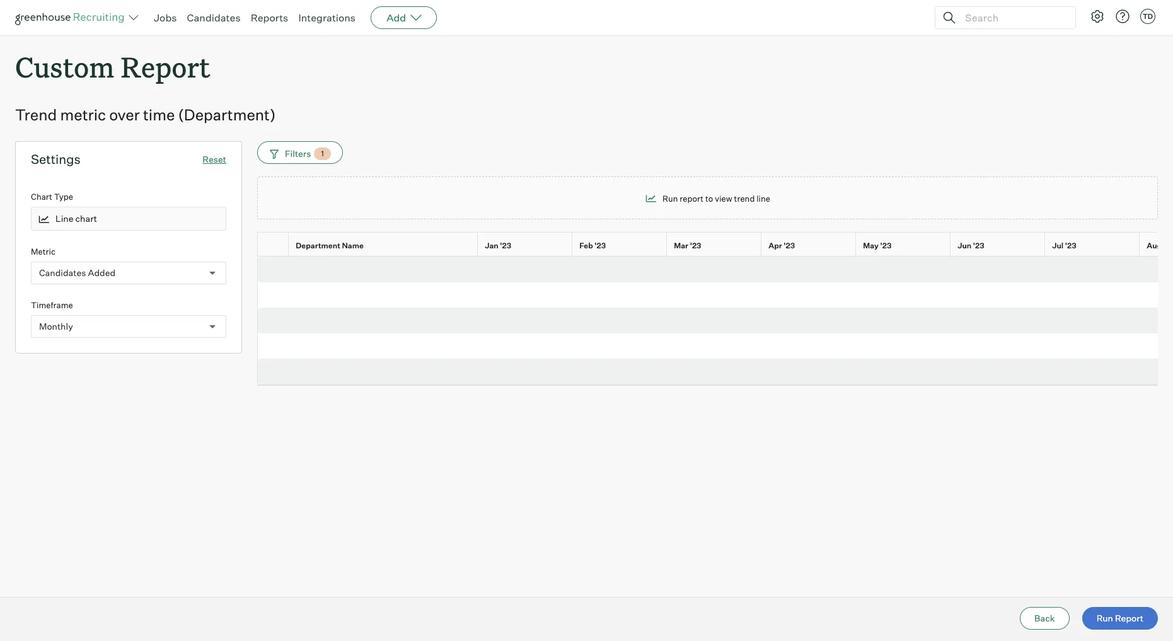 Task type: vqa. For each thing, say whether or not it's contained in the screenshot.
Jul '23 Column Header
yes



Task type: locate. For each thing, give the bounding box(es) containing it.
1 '23 from the left
[[500, 241, 511, 250]]

view
[[715, 193, 732, 204]]

row
[[257, 232, 1173, 259]]

filters
[[285, 148, 311, 159]]

8 '23 from the left
[[1163, 241, 1173, 250]]

over
[[109, 105, 140, 124]]

'23 for mar '23
[[690, 241, 701, 250]]

apr '23 column header
[[761, 233, 859, 259]]

'23 for may '23
[[880, 241, 892, 250]]

1 vertical spatial run
[[1097, 613, 1113, 623]]

configure image
[[1090, 9, 1105, 24]]

1 vertical spatial report
[[1115, 613, 1143, 623]]

'23 right jul
[[1065, 241, 1076, 250]]

'23 right "apr"
[[784, 241, 795, 250]]

settings
[[31, 151, 81, 167]]

trend metric over time (department)
[[15, 105, 276, 124]]

run report
[[1097, 613, 1143, 623]]

metric
[[31, 246, 55, 256]]

5 '23 from the left
[[880, 241, 892, 250]]

jul '23 column header
[[1045, 233, 1142, 259]]

candidates right jobs
[[187, 11, 241, 24]]

chart
[[31, 192, 52, 202]]

feb
[[579, 241, 593, 250]]

run
[[663, 193, 678, 204], [1097, 613, 1113, 623]]

run report to view trend line
[[663, 193, 770, 204]]

may '23
[[863, 241, 892, 250]]

1 horizontal spatial report
[[1115, 613, 1143, 623]]

reports link
[[251, 11, 288, 24]]

4 '23 from the left
[[784, 241, 795, 250]]

department name column header
[[289, 233, 480, 259]]

jobs
[[154, 11, 177, 24]]

2 '23 from the left
[[595, 241, 606, 250]]

1 horizontal spatial run
[[1097, 613, 1113, 623]]

column header
[[257, 233, 291, 259]]

run left report
[[663, 193, 678, 204]]

greenhouse recruiting image
[[15, 10, 129, 25]]

back button
[[1020, 607, 1069, 630]]

back
[[1034, 613, 1055, 623]]

(department)
[[178, 105, 276, 124]]

run for run report
[[1097, 613, 1113, 623]]

report for custom report
[[121, 48, 210, 85]]

'23 right jun
[[973, 241, 984, 250]]

'23
[[500, 241, 511, 250], [595, 241, 606, 250], [690, 241, 701, 250], [784, 241, 795, 250], [880, 241, 892, 250], [973, 241, 984, 250], [1065, 241, 1076, 250], [1163, 241, 1173, 250]]

candidates for candidates added
[[39, 267, 86, 278]]

run inside button
[[1097, 613, 1113, 623]]

6 '23 from the left
[[973, 241, 984, 250]]

aug '23
[[1147, 241, 1173, 250]]

candidates for candidates
[[187, 11, 241, 24]]

0 vertical spatial run
[[663, 193, 678, 204]]

trend
[[15, 105, 57, 124]]

reset link
[[203, 154, 226, 165]]

jan '23
[[485, 241, 511, 250]]

'23 right feb
[[595, 241, 606, 250]]

time
[[143, 105, 175, 124]]

'23 inside 'column header'
[[500, 241, 511, 250]]

may '23 column header
[[856, 233, 953, 259]]

td
[[1143, 12, 1153, 21]]

'23 for jan '23
[[500, 241, 511, 250]]

report for run report
[[1115, 613, 1143, 623]]

1 vertical spatial candidates
[[39, 267, 86, 278]]

0 vertical spatial candidates
[[187, 11, 241, 24]]

7 '23 from the left
[[1065, 241, 1076, 250]]

candidates down metric
[[39, 267, 86, 278]]

'23 inside column header
[[880, 241, 892, 250]]

report inside button
[[1115, 613, 1143, 623]]

run report button
[[1082, 607, 1158, 630]]

candidates
[[187, 11, 241, 24], [39, 267, 86, 278]]

3 '23 from the left
[[690, 241, 701, 250]]

'23 right jan
[[500, 241, 511, 250]]

department
[[296, 241, 340, 250]]

'23 right may
[[880, 241, 892, 250]]

'23 right aug
[[1163, 241, 1173, 250]]

0 horizontal spatial candidates
[[39, 267, 86, 278]]

table
[[257, 232, 1173, 386]]

to
[[705, 193, 713, 204]]

td button
[[1138, 6, 1158, 26]]

run right back
[[1097, 613, 1113, 623]]

'23 right the mar
[[690, 241, 701, 250]]

0 horizontal spatial report
[[121, 48, 210, 85]]

candidates added
[[39, 267, 115, 278]]

report
[[121, 48, 210, 85], [1115, 613, 1143, 623]]

line
[[757, 193, 770, 204]]

jun
[[958, 241, 972, 250]]

0 vertical spatial report
[[121, 48, 210, 85]]

line
[[55, 213, 73, 224]]

1
[[321, 149, 324, 158]]

0 horizontal spatial run
[[663, 193, 678, 204]]

Search text field
[[962, 9, 1064, 27]]

integrations link
[[298, 11, 356, 24]]

1 horizontal spatial candidates
[[187, 11, 241, 24]]



Task type: describe. For each thing, give the bounding box(es) containing it.
feb '23 column header
[[572, 233, 669, 259]]

report
[[680, 193, 704, 204]]

integrations
[[298, 11, 356, 24]]

jun '23 column header
[[951, 233, 1048, 259]]

'23 for feb '23
[[595, 241, 606, 250]]

add
[[386, 11, 406, 24]]

mar '23 column header
[[667, 233, 764, 259]]

table containing department name
[[257, 232, 1173, 386]]

add button
[[371, 6, 437, 29]]

'23 for jul '23
[[1065, 241, 1076, 250]]

mar
[[674, 241, 688, 250]]

jul
[[1052, 241, 1064, 250]]

run for run report to view trend line
[[663, 193, 678, 204]]

metric
[[60, 105, 106, 124]]

custom report
[[15, 48, 210, 85]]

monthly
[[39, 321, 73, 332]]

chart
[[75, 213, 97, 224]]

chart type
[[31, 192, 73, 202]]

reset
[[203, 154, 226, 165]]

line chart
[[55, 213, 97, 224]]

jun '23
[[958, 241, 984, 250]]

type
[[54, 192, 73, 202]]

apr
[[769, 241, 782, 250]]

reports
[[251, 11, 288, 24]]

filter image
[[268, 148, 279, 159]]

may
[[863, 241, 879, 250]]

jan '23 column header
[[478, 233, 575, 259]]

jobs link
[[154, 11, 177, 24]]

td button
[[1140, 9, 1155, 24]]

name
[[342, 241, 364, 250]]

'23 for apr '23
[[784, 241, 795, 250]]

apr '23
[[769, 241, 795, 250]]

'23 for aug '23
[[1163, 241, 1173, 250]]

timeframe
[[31, 300, 73, 310]]

added
[[88, 267, 115, 278]]

custom
[[15, 48, 114, 85]]

mar '23
[[674, 241, 701, 250]]

candidates link
[[187, 11, 241, 24]]

jan
[[485, 241, 498, 250]]

jul '23
[[1052, 241, 1076, 250]]

row containing department name
[[257, 232, 1173, 259]]

trend
[[734, 193, 755, 204]]

feb '23
[[579, 241, 606, 250]]

aug
[[1147, 241, 1162, 250]]

'23 for jun '23
[[973, 241, 984, 250]]

department name
[[296, 241, 364, 250]]



